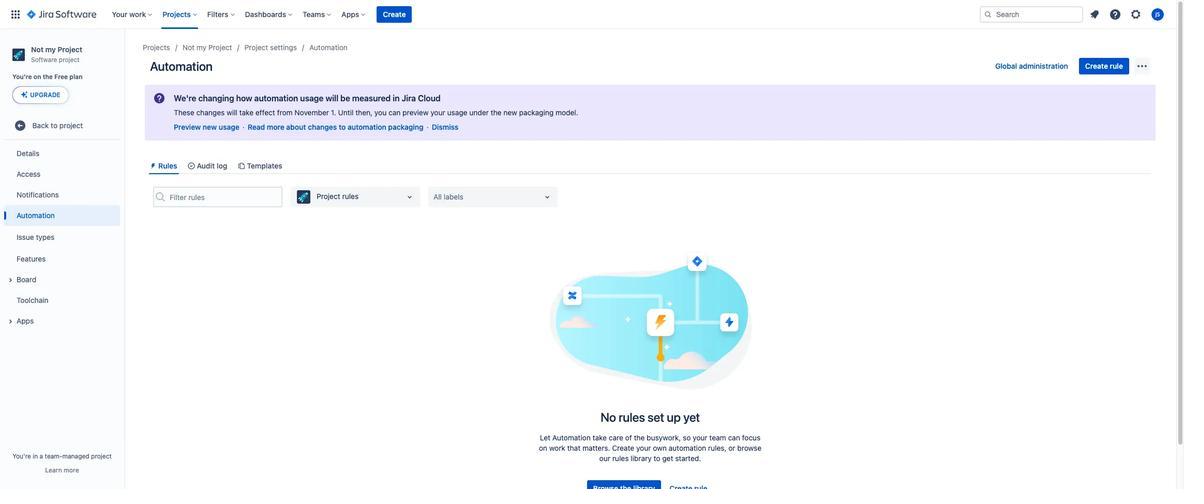Task type: locate. For each thing, give the bounding box(es) containing it.
you're on the free plan
[[12, 73, 83, 81]]

work inside dropdown button
[[129, 10, 146, 18]]

on
[[34, 73, 41, 81], [539, 444, 547, 453]]

1 vertical spatial in
[[33, 453, 38, 461]]

not for not my project
[[183, 43, 195, 52]]

packaging left 'model.'
[[519, 108, 554, 117]]

0 vertical spatial projects
[[163, 10, 191, 18]]

to down own
[[654, 454, 661, 463]]

1 vertical spatial automation link
[[4, 206, 120, 226]]

settings
[[270, 43, 297, 52]]

global
[[996, 62, 1017, 70]]

usage left read
[[219, 123, 239, 131]]

changes
[[196, 108, 225, 117], [308, 123, 337, 131]]

0 horizontal spatial my
[[45, 45, 56, 54]]

jira
[[402, 94, 416, 103]]

project right managed
[[91, 453, 112, 461]]

new
[[504, 108, 517, 117], [203, 123, 217, 131]]

no
[[601, 410, 616, 425]]

on down "software"
[[34, 73, 41, 81]]

2 vertical spatial project
[[91, 453, 112, 461]]

your right so
[[693, 434, 708, 443]]

issue types link
[[4, 226, 120, 249]]

dismiss
[[432, 123, 459, 131]]

appswitcher icon image
[[9, 8, 22, 20]]

can up or
[[728, 434, 740, 443]]

1 horizontal spatial on
[[539, 444, 547, 453]]

changes down november
[[308, 123, 337, 131]]

1 vertical spatial apps
[[17, 317, 34, 325]]

the right the under
[[491, 108, 502, 117]]

1 vertical spatial you're
[[12, 453, 31, 461]]

project inside not my project software project
[[58, 45, 82, 54]]

0 horizontal spatial more
[[64, 467, 79, 475]]

work down let on the bottom of page
[[549, 444, 566, 453]]

projects for projects dropdown button
[[163, 10, 191, 18]]

templates image
[[238, 162, 246, 170]]

usage
[[300, 94, 324, 103], [447, 108, 468, 117], [219, 123, 239, 131]]

0 vertical spatial new
[[504, 108, 517, 117]]

0 vertical spatial in
[[393, 94, 400, 103]]

1 horizontal spatial in
[[393, 94, 400, 103]]

create
[[383, 10, 406, 18], [1086, 62, 1108, 70], [612, 444, 635, 453]]

set
[[648, 410, 664, 425]]

0 horizontal spatial to
[[51, 121, 57, 130]]

projects
[[163, 10, 191, 18], [143, 43, 170, 52]]

1 horizontal spatial to
[[339, 123, 346, 131]]

automation link up types on the left of the page
[[4, 206, 120, 226]]

· left dismiss
[[427, 123, 429, 131]]

not
[[183, 43, 195, 52], [31, 45, 44, 54]]

team
[[710, 434, 726, 443]]

your work button
[[109, 6, 156, 23]]

automation link down teams dropdown button
[[309, 41, 348, 54]]

create rule button
[[1079, 58, 1130, 75]]

apps button
[[339, 6, 370, 23]]

upgrade
[[30, 91, 61, 99]]

sidebar navigation image
[[113, 41, 136, 62]]

0 vertical spatial changes
[[196, 108, 225, 117]]

2 · from the left
[[427, 123, 429, 131]]

0 vertical spatial packaging
[[519, 108, 554, 117]]

your
[[112, 10, 127, 18]]

automation down notifications
[[17, 211, 55, 220]]

can
[[389, 108, 401, 117], [728, 434, 740, 443]]

projects right sidebar navigation image
[[143, 43, 170, 52]]

more down managed
[[64, 467, 79, 475]]

dashboards button
[[242, 6, 297, 23]]

work
[[129, 10, 146, 18], [549, 444, 566, 453]]

Search field
[[980, 6, 1084, 23]]

packaging inside the we're changing how automation usage will be measured in jira cloud these changes will take effect from november 1. until then, you can preview your usage under the new packaging model.
[[519, 108, 554, 117]]

0 horizontal spatial your
[[431, 108, 445, 117]]

0 horizontal spatial ·
[[243, 123, 245, 131]]

your up dismiss
[[431, 108, 445, 117]]

can inside the we're changing how automation usage will be measured in jira cloud these changes will take effect from november 1. until then, you can preview your usage under the new packaging model.
[[389, 108, 401, 117]]

0 vertical spatial project
[[59, 56, 79, 64]]

2 horizontal spatial to
[[654, 454, 661, 463]]

0 horizontal spatial packaging
[[388, 123, 424, 131]]

0 horizontal spatial open image
[[404, 191, 416, 203]]

2 vertical spatial usage
[[219, 123, 239, 131]]

1 horizontal spatial automation link
[[309, 41, 348, 54]]

preview new usage button
[[174, 122, 239, 132]]

take down how
[[239, 108, 254, 117]]

back to project link
[[4, 115, 120, 136]]

automation up from
[[254, 94, 298, 103]]

on down let on the bottom of page
[[539, 444, 547, 453]]

my inside not my project software project
[[45, 45, 56, 54]]

will left be
[[326, 94, 338, 103]]

1 vertical spatial new
[[203, 123, 217, 131]]

project rules
[[317, 192, 359, 201]]

read more about changes to automation packaging button
[[248, 122, 424, 132]]

preview
[[174, 123, 201, 131]]

1 · from the left
[[243, 123, 245, 131]]

you're for you're in a team-managed project
[[12, 453, 31, 461]]

0 vertical spatial your
[[431, 108, 445, 117]]

started.
[[675, 454, 701, 463]]

projects up the projects link
[[163, 10, 191, 18]]

automation link
[[309, 41, 348, 54], [4, 206, 120, 226]]

2 expand image from the top
[[4, 316, 17, 328]]

0 horizontal spatial create
[[383, 10, 406, 18]]

create button
[[377, 6, 412, 23]]

usage up november
[[300, 94, 324, 103]]

create for create rule
[[1086, 62, 1108, 70]]

1 horizontal spatial packaging
[[519, 108, 554, 117]]

expand image up toolchain
[[4, 274, 17, 287]]

new right preview
[[203, 123, 217, 131]]

0 vertical spatial you're
[[12, 73, 32, 81]]

1 horizontal spatial take
[[593, 434, 607, 443]]

my for not my project software project
[[45, 45, 56, 54]]

that
[[567, 444, 581, 453]]

library
[[631, 454, 652, 463]]

how
[[236, 94, 252, 103]]

automation inside let automation take care of the busywork, so your team can focus on work that matters. create your own automation rules, or browse our rules library to get started.
[[553, 434, 591, 443]]

2 vertical spatial rules
[[613, 454, 629, 463]]

banner
[[0, 0, 1177, 29]]

search image
[[984, 10, 992, 18]]

settings image
[[1130, 8, 1143, 20]]

create left rule
[[1086, 62, 1108, 70]]

1 vertical spatial rules
[[619, 410, 645, 425]]

0 vertical spatial will
[[326, 94, 338, 103]]

measured
[[352, 94, 391, 103]]

0 vertical spatial can
[[389, 108, 401, 117]]

changes up preview new usage button
[[196, 108, 225, 117]]

automation
[[254, 94, 298, 103], [348, 123, 386, 131], [669, 444, 706, 453]]

1 horizontal spatial ·
[[427, 123, 429, 131]]

preview new usage · read more about changes to automation packaging · dismiss
[[174, 123, 459, 131]]

project up the 'plan'
[[59, 56, 79, 64]]

1 vertical spatial can
[[728, 434, 740, 443]]

take up matters.
[[593, 434, 607, 443]]

1 horizontal spatial open image
[[541, 191, 554, 203]]

1 vertical spatial expand image
[[4, 316, 17, 328]]

1 horizontal spatial the
[[491, 108, 502, 117]]

· left read
[[243, 123, 245, 131]]

you're for you're on the free plan
[[12, 73, 32, 81]]

create down the of on the bottom
[[612, 444, 635, 453]]

not my project
[[183, 43, 232, 52]]

1 vertical spatial usage
[[447, 108, 468, 117]]

expand image inside apps button
[[4, 316, 17, 328]]

you're up upgrade button
[[12, 73, 32, 81]]

learn
[[45, 467, 62, 475]]

project
[[208, 43, 232, 52], [245, 43, 268, 52], [58, 45, 82, 54], [317, 192, 340, 201]]

will down how
[[227, 108, 237, 117]]

your up library
[[636, 444, 651, 453]]

new right the under
[[504, 108, 517, 117]]

projects inside dropdown button
[[163, 10, 191, 18]]

1 horizontal spatial not
[[183, 43, 195, 52]]

automation
[[309, 43, 348, 52], [150, 59, 213, 73], [17, 211, 55, 220], [553, 434, 591, 443]]

create right apps dropdown button
[[383, 10, 406, 18]]

1 vertical spatial take
[[593, 434, 607, 443]]

notifications link
[[4, 185, 120, 206]]

0 vertical spatial create
[[383, 10, 406, 18]]

not my project software project
[[31, 45, 82, 64]]

2 you're from the top
[[12, 453, 31, 461]]

the right the of on the bottom
[[634, 434, 645, 443]]

1 vertical spatial more
[[64, 467, 79, 475]]

automation down so
[[669, 444, 706, 453]]

0 horizontal spatial take
[[239, 108, 254, 117]]

more down from
[[267, 123, 284, 131]]

0 horizontal spatial changes
[[196, 108, 225, 117]]

not up "software"
[[31, 45, 44, 54]]

0 horizontal spatial new
[[203, 123, 217, 131]]

0 vertical spatial usage
[[300, 94, 324, 103]]

1 horizontal spatial create
[[612, 444, 635, 453]]

filters
[[207, 10, 229, 18]]

get
[[663, 454, 673, 463]]

automation link for project settings
[[309, 41, 348, 54]]

the inside the we're changing how automation usage will be measured in jira cloud these changes will take effect from november 1. until then, you can preview your usage under the new packaging model.
[[491, 108, 502, 117]]

my up "software"
[[45, 45, 56, 54]]

packaging
[[519, 108, 554, 117], [388, 123, 424, 131]]

dismiss button
[[432, 122, 459, 132]]

my down filters dropdown button
[[197, 43, 207, 52]]

2 vertical spatial create
[[612, 444, 635, 453]]

automation down teams dropdown button
[[309, 43, 348, 52]]

usage up dismiss
[[447, 108, 468, 117]]

take inside let automation take care of the busywork, so your team can focus on work that matters. create your own automation rules, or browse our rules library to get started.
[[593, 434, 607, 443]]

1 horizontal spatial usage
[[300, 94, 324, 103]]

1 horizontal spatial can
[[728, 434, 740, 443]]

1 vertical spatial projects
[[143, 43, 170, 52]]

group
[[4, 140, 120, 335]]

cloud
[[418, 94, 441, 103]]

1 vertical spatial project
[[59, 121, 83, 130]]

0 vertical spatial automation
[[254, 94, 298, 103]]

1 horizontal spatial new
[[504, 108, 517, 117]]

automation down then,
[[348, 123, 386, 131]]

expand image for apps
[[4, 316, 17, 328]]

browse
[[738, 444, 762, 453]]

0 horizontal spatial automation link
[[4, 206, 120, 226]]

of
[[625, 434, 632, 443]]

1 horizontal spatial apps
[[342, 10, 359, 18]]

0 vertical spatial automation link
[[309, 41, 348, 54]]

Filter rules field
[[167, 188, 282, 207]]

create inside button
[[383, 10, 406, 18]]

open image
[[404, 191, 416, 203], [541, 191, 554, 203]]

0 vertical spatial on
[[34, 73, 41, 81]]

not my project link
[[183, 41, 232, 54]]

your
[[431, 108, 445, 117], [693, 434, 708, 443], [636, 444, 651, 453]]

take
[[239, 108, 254, 117], [593, 434, 607, 443]]

1 vertical spatial will
[[227, 108, 237, 117]]

create inside button
[[1086, 62, 1108, 70]]

0 horizontal spatial the
[[43, 73, 53, 81]]

1 expand image from the top
[[4, 274, 17, 287]]

automation up that
[[553, 434, 591, 443]]

we're changing how automation usage will be measured in jira cloud these changes will take effect from november 1. until then, you can preview your usage under the new packaging model.
[[174, 94, 578, 117]]

not for not my project software project
[[31, 45, 44, 54]]

0 horizontal spatial automation
[[254, 94, 298, 103]]

2 horizontal spatial automation
[[669, 444, 706, 453]]

apps down toolchain
[[17, 317, 34, 325]]

to down until
[[339, 123, 346, 131]]

in left jira
[[393, 94, 400, 103]]

in left a
[[33, 453, 38, 461]]

my
[[197, 43, 207, 52], [45, 45, 56, 54]]

audit
[[197, 161, 215, 170]]

0 vertical spatial more
[[267, 123, 284, 131]]

filters button
[[204, 6, 239, 23]]

0 vertical spatial expand image
[[4, 274, 17, 287]]

not inside not my project software project
[[31, 45, 44, 54]]

packaging down 'preview'
[[388, 123, 424, 131]]

2 horizontal spatial create
[[1086, 62, 1108, 70]]

2 vertical spatial the
[[634, 434, 645, 443]]

project up details link
[[59, 121, 83, 130]]

project
[[59, 56, 79, 64], [59, 121, 83, 130], [91, 453, 112, 461]]

0 vertical spatial take
[[239, 108, 254, 117]]

take inside the we're changing how automation usage will be measured in jira cloud these changes will take effect from november 1. until then, you can preview your usage under the new packaging model.
[[239, 108, 254, 117]]

2 horizontal spatial usage
[[447, 108, 468, 117]]

you're left a
[[12, 453, 31, 461]]

0 horizontal spatial can
[[389, 108, 401, 117]]

apps
[[342, 10, 359, 18], [17, 317, 34, 325]]

rules
[[342, 192, 359, 201], [619, 410, 645, 425], [613, 454, 629, 463]]

projects button
[[160, 6, 201, 23]]

expand image down toolchain
[[4, 316, 17, 328]]

0 vertical spatial rules
[[342, 192, 359, 201]]

to inside let automation take care of the busywork, so your team can focus on work that matters. create your own automation rules, or browse our rules library to get started.
[[654, 454, 661, 463]]

0 horizontal spatial not
[[31, 45, 44, 54]]

1 vertical spatial work
[[549, 444, 566, 453]]

1 horizontal spatial automation
[[348, 123, 386, 131]]

project inside not my project software project
[[59, 56, 79, 64]]

you're
[[12, 73, 32, 81], [12, 453, 31, 461]]

jira software image
[[27, 8, 96, 20], [27, 8, 96, 20]]

1 vertical spatial the
[[491, 108, 502, 117]]

new inside the we're changing how automation usage will be measured in jira cloud these changes will take effect from november 1. until then, you can preview your usage under the new packaging model.
[[504, 108, 517, 117]]

0 horizontal spatial work
[[129, 10, 146, 18]]

0 horizontal spatial apps
[[17, 317, 34, 325]]

under
[[470, 108, 489, 117]]

1 vertical spatial your
[[693, 434, 708, 443]]

can right the you
[[389, 108, 401, 117]]

2 horizontal spatial the
[[634, 434, 645, 443]]

tab list
[[145, 157, 1156, 174]]

back
[[32, 121, 49, 130]]

the left free
[[43, 73, 53, 81]]

1 horizontal spatial work
[[549, 444, 566, 453]]

issue types
[[17, 233, 54, 242]]

1 vertical spatial create
[[1086, 62, 1108, 70]]

1 vertical spatial changes
[[308, 123, 337, 131]]

work right your
[[129, 10, 146, 18]]

1 vertical spatial on
[[539, 444, 547, 453]]

2 vertical spatial your
[[636, 444, 651, 453]]

not right the projects link
[[183, 43, 195, 52]]

2 vertical spatial automation
[[669, 444, 706, 453]]

1 horizontal spatial more
[[267, 123, 284, 131]]

1 vertical spatial automation
[[348, 123, 386, 131]]

more inside button
[[64, 467, 79, 475]]

expand image
[[4, 274, 17, 287], [4, 316, 17, 328]]

1 you're from the top
[[12, 73, 32, 81]]

1 horizontal spatial my
[[197, 43, 207, 52]]

your work
[[112, 10, 146, 18]]

to right back
[[51, 121, 57, 130]]

0 horizontal spatial will
[[227, 108, 237, 117]]

group containing details
[[4, 140, 120, 335]]

0 horizontal spatial in
[[33, 453, 38, 461]]

·
[[243, 123, 245, 131], [427, 123, 429, 131]]

changes inside the we're changing how automation usage will be measured in jira cloud these changes will take effect from november 1. until then, you can preview your usage under the new packaging model.
[[196, 108, 225, 117]]

teams
[[303, 10, 325, 18]]

audit log image
[[188, 162, 196, 170]]

0 vertical spatial apps
[[342, 10, 359, 18]]

expand image inside board button
[[4, 274, 17, 287]]

apps right teams dropdown button
[[342, 10, 359, 18]]

not inside not my project link
[[183, 43, 195, 52]]

until
[[338, 108, 354, 117]]



Task type: vqa. For each thing, say whether or not it's contained in the screenshot.
'Progress'
no



Task type: describe. For each thing, give the bounding box(es) containing it.
upgrade button
[[13, 87, 68, 104]]

you're in a team-managed project
[[12, 453, 112, 461]]

automation inside the we're changing how automation usage will be measured in jira cloud these changes will take effect from november 1. until then, you can preview your usage under the new packaging model.
[[254, 94, 298, 103]]

projects link
[[143, 41, 170, 54]]

free
[[54, 73, 68, 81]]

board button
[[4, 270, 120, 290]]

the inside let automation take care of the busywork, so your team can focus on work that matters. create your own automation rules, or browse our rules library to get started.
[[634, 434, 645, 443]]

access
[[17, 170, 41, 178]]

back to project
[[32, 121, 83, 130]]

projects for the projects link
[[143, 43, 170, 52]]

we're
[[174, 94, 196, 103]]

work inside let automation take care of the busywork, so your team can focus on work that matters. create your own automation rules, or browse our rules library to get started.
[[549, 444, 566, 453]]

primary element
[[6, 0, 980, 29]]

preview
[[403, 108, 429, 117]]

notifications image
[[1089, 8, 1101, 20]]

1 horizontal spatial changes
[[308, 123, 337, 131]]

my for not my project
[[197, 43, 207, 52]]

types
[[36, 233, 54, 242]]

apps button
[[4, 311, 120, 332]]

automation down the projects link
[[150, 59, 213, 73]]

rule
[[1110, 62, 1123, 70]]

team-
[[45, 453, 62, 461]]

log
[[217, 161, 227, 170]]

expand image for board
[[4, 274, 17, 287]]

focus
[[742, 434, 761, 443]]

matters.
[[583, 444, 610, 453]]

1.
[[331, 108, 336, 117]]

november
[[295, 108, 329, 117]]

let automation take care of the busywork, so your team can focus on work that matters. create your own automation rules, or browse our rules library to get started.
[[539, 434, 762, 463]]

toolchain link
[[4, 290, 120, 311]]

in inside the we're changing how automation usage will be measured in jira cloud these changes will take effect from november 1. until then, you can preview your usage under the new packaging model.
[[393, 94, 400, 103]]

be
[[340, 94, 350, 103]]

details link
[[4, 143, 120, 164]]

create inside let automation take care of the busywork, so your team can focus on work that matters. create your own automation rules, or browse our rules library to get started.
[[612, 444, 635, 453]]

learn more button
[[45, 467, 79, 475]]

can inside let automation take care of the busywork, so your team can focus on work that matters. create your own automation rules, or browse our rules library to get started.
[[728, 434, 740, 443]]

templates
[[247, 161, 282, 170]]

2 open image from the left
[[541, 191, 554, 203]]

2 horizontal spatial your
[[693, 434, 708, 443]]

your inside the we're changing how automation usage will be measured in jira cloud these changes will take effect from november 1. until then, you can preview your usage under the new packaging model.
[[431, 108, 445, 117]]

apps inside button
[[17, 317, 34, 325]]

1 horizontal spatial will
[[326, 94, 338, 103]]

a
[[40, 453, 43, 461]]

banner containing your work
[[0, 0, 1177, 29]]

automation link for notifications
[[4, 206, 120, 226]]

our
[[600, 454, 611, 463]]

no rules set up yet
[[601, 410, 700, 425]]

tab list containing rules
[[145, 157, 1156, 174]]

issue
[[17, 233, 34, 242]]

own
[[653, 444, 667, 453]]

apps inside dropdown button
[[342, 10, 359, 18]]

features link
[[4, 249, 120, 270]]

access link
[[4, 164, 120, 185]]

global administration
[[996, 62, 1068, 70]]

rules image
[[149, 162, 157, 170]]

0 horizontal spatial usage
[[219, 123, 239, 131]]

features
[[17, 254, 46, 263]]

software
[[31, 56, 57, 64]]

dashboards
[[245, 10, 286, 18]]

1 vertical spatial packaging
[[388, 123, 424, 131]]

your profile and settings image
[[1152, 8, 1164, 20]]

or
[[729, 444, 736, 453]]

to inside back to project link
[[51, 121, 57, 130]]

all
[[434, 193, 442, 201]]

actions image
[[1136, 60, 1149, 72]]

notifications
[[17, 190, 59, 199]]

managed
[[62, 453, 89, 461]]

rules inside let automation take care of the busywork, so your team can focus on work that matters. create your own automation rules, or browse our rules library to get started.
[[613, 454, 629, 463]]

model.
[[556, 108, 578, 117]]

care
[[609, 434, 623, 443]]

labels
[[444, 193, 463, 201]]

rules
[[158, 161, 177, 170]]

details
[[17, 149, 39, 158]]

automation inside group
[[17, 211, 55, 220]]

rules for project
[[342, 192, 359, 201]]

read
[[248, 123, 265, 131]]

effect
[[256, 108, 275, 117]]

automation inside let automation take care of the busywork, so your team can focus on work that matters. create your own automation rules, or browse our rules library to get started.
[[669, 444, 706, 453]]

1 open image from the left
[[404, 191, 416, 203]]

0 vertical spatial the
[[43, 73, 53, 81]]

up
[[667, 410, 681, 425]]

toolchain
[[17, 296, 48, 305]]

administration
[[1019, 62, 1068, 70]]

project settings link
[[245, 41, 297, 54]]

create for create
[[383, 10, 406, 18]]

no rules set up yet image
[[548, 248, 753, 391]]

from
[[277, 108, 293, 117]]

0 horizontal spatial on
[[34, 73, 41, 81]]

plan
[[70, 73, 83, 81]]

yet
[[683, 410, 700, 425]]

then,
[[356, 108, 373, 117]]

on inside let automation take care of the busywork, so your team can focus on work that matters. create your own automation rules, or browse our rules library to get started.
[[539, 444, 547, 453]]

teams button
[[300, 6, 335, 23]]

audit log
[[197, 161, 227, 170]]

board
[[17, 275, 36, 284]]

1 horizontal spatial your
[[636, 444, 651, 453]]

help image
[[1109, 8, 1122, 20]]

let
[[540, 434, 551, 443]]

about
[[286, 123, 306, 131]]

global administration link
[[989, 58, 1075, 75]]

learn more
[[45, 467, 79, 475]]

all labels
[[434, 193, 463, 201]]

rules for no
[[619, 410, 645, 425]]

these
[[174, 108, 194, 117]]

rules,
[[708, 444, 727, 453]]

so
[[683, 434, 691, 443]]

you
[[375, 108, 387, 117]]



